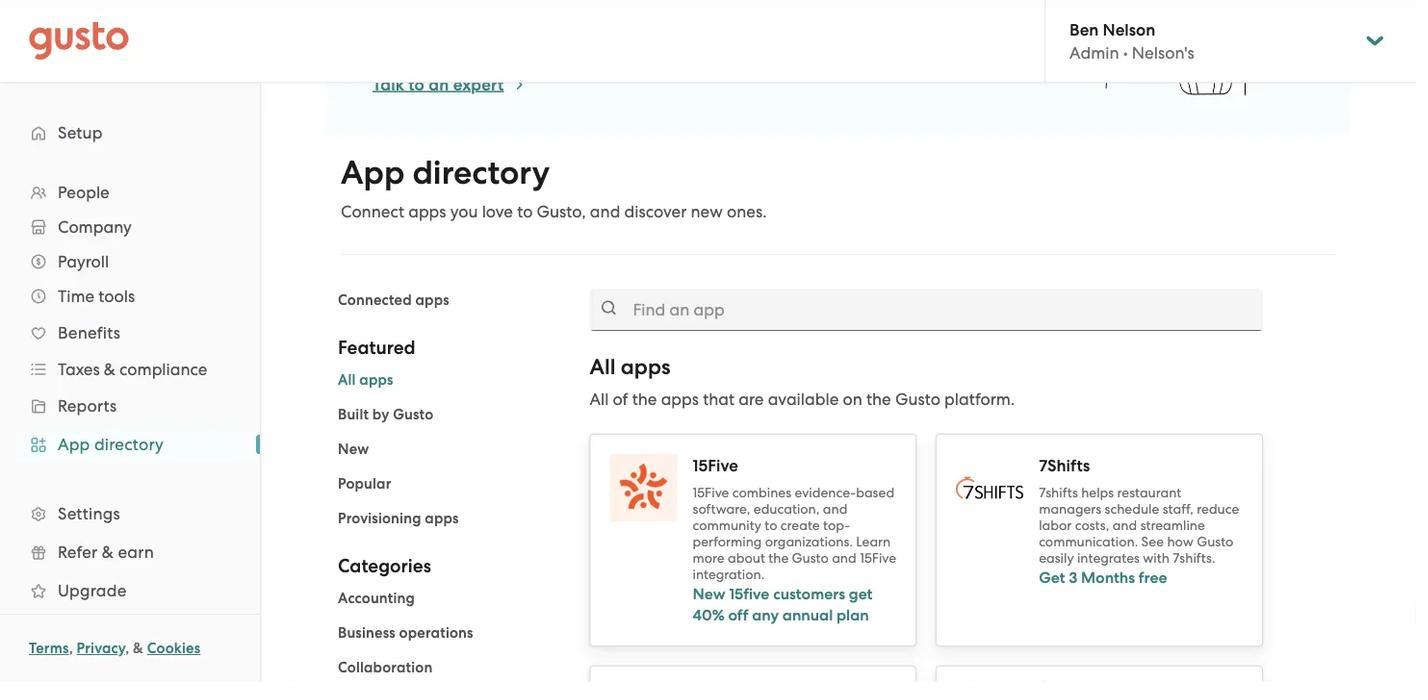 Task type: describe. For each thing, give the bounding box(es) containing it.
upgrade link
[[19, 574, 241, 608]]

costs,
[[1075, 518, 1109, 534]]

featured
[[338, 337, 416, 359]]

7shifts
[[1039, 456, 1090, 476]]

all up the of
[[590, 354, 616, 380]]

and inside 7shifts 7shifts helps restaurant managers schedule staff, reduce labor costs, and streamline communication. see how gusto easily integrates with 7shifts. get 3 months free
[[1113, 518, 1137, 534]]

tools
[[98, 287, 135, 306]]

app for app directory connect apps you love to gusto, and discover new ones.
[[341, 154, 405, 193]]

schedule
[[1105, 502, 1160, 517]]

new inside 15five 15five combines evidence-based software, education, and community to create top- performing organizations. learn more about the gusto and 15five integration. new 15five customers get 40% off any annual plan
[[693, 585, 726, 604]]

any
[[752, 607, 779, 625]]

apps right provisioning
[[425, 510, 459, 528]]

about
[[728, 551, 765, 567]]

provisioning apps link
[[338, 510, 459, 528]]

App Search field
[[590, 289, 1263, 331]]

•
[[1123, 43, 1128, 62]]

nelson's
[[1132, 43, 1194, 62]]

settings
[[58, 504, 120, 524]]

compliance
[[119, 360, 207, 379]]

software,
[[693, 502, 750, 517]]

evidence-
[[795, 485, 856, 501]]

collaboration
[[338, 659, 433, 677]]

gusto,
[[537, 202, 586, 221]]

helps
[[1081, 485, 1114, 501]]

by
[[372, 406, 389, 424]]

get
[[1039, 569, 1065, 587]]

streamline
[[1141, 518, 1205, 534]]

benefits link
[[19, 316, 241, 350]]

more
[[693, 551, 725, 567]]

refer & earn
[[58, 543, 154, 562]]

ones.
[[727, 202, 767, 221]]

provisioning apps
[[338, 510, 459, 528]]

plan
[[837, 607, 869, 625]]

terms link
[[29, 640, 69, 658]]

labor
[[1039, 518, 1072, 534]]

15five 15five combines evidence-based software, education, and community to create top- performing organizations. learn more about the gusto and 15five integration. new 15five customers get 40% off any annual plan
[[693, 456, 896, 625]]

& for earn
[[102, 543, 114, 562]]

directory for app directory
[[94, 435, 164, 454]]

off
[[728, 607, 749, 625]]

easily
[[1039, 551, 1074, 567]]

discover
[[624, 202, 687, 221]]

the inside 15five 15five combines evidence-based software, education, and community to create top- performing organizations. learn more about the gusto and 15five integration. new 15five customers get 40% off any annual plan
[[769, 551, 789, 567]]

talk
[[373, 75, 404, 94]]

taxes
[[58, 360, 100, 379]]

provisioning
[[338, 510, 421, 528]]

learn
[[856, 534, 891, 550]]

company button
[[19, 210, 241, 245]]

1 , from the left
[[69, 640, 73, 658]]

reduce
[[1197, 502, 1239, 517]]

you
[[450, 202, 478, 221]]

app directory
[[58, 435, 164, 454]]

apps up the of
[[621, 354, 671, 380]]

privacy
[[77, 640, 125, 658]]

integration.
[[693, 567, 765, 583]]

0 horizontal spatial the
[[632, 390, 657, 409]]

gusto right by
[[393, 406, 434, 424]]

7shifts
[[1039, 485, 1078, 501]]

time tools
[[58, 287, 135, 306]]

7shifts logo image
[[956, 477, 1024, 499]]

2 vertical spatial 15five
[[860, 551, 896, 567]]

time
[[58, 287, 94, 306]]

restaurant
[[1117, 485, 1182, 501]]

organizations.
[[765, 534, 853, 550]]

refer & earn link
[[19, 535, 241, 570]]

0 horizontal spatial to
[[408, 75, 425, 94]]

refer
[[58, 543, 98, 562]]

operations
[[399, 625, 473, 642]]

communication.
[[1039, 534, 1138, 550]]

with
[[1143, 551, 1170, 567]]

months
[[1081, 569, 1135, 587]]

of
[[613, 390, 628, 409]]

admin
[[1070, 43, 1119, 62]]

categories
[[338, 556, 431, 578]]

talk to an expert link
[[373, 73, 527, 96]]

integrates
[[1077, 551, 1140, 567]]

to inside 15five 15five combines evidence-based software, education, and community to create top- performing organizations. learn more about the gusto and 15five integration. new 15five customers get 40% off any annual plan
[[765, 518, 777, 534]]

app for app directory
[[58, 435, 90, 454]]

apps right connected
[[415, 292, 449, 309]]

terms , privacy , & cookies
[[29, 640, 201, 658]]

built by gusto
[[338, 406, 434, 424]]

apps left that
[[661, 390, 699, 409]]

and inside app directory connect apps you love to gusto, and discover new ones.
[[590, 202, 620, 221]]

see
[[1141, 534, 1164, 550]]

list for categories
[[338, 587, 561, 683]]

15five logo image
[[610, 454, 677, 522]]



Task type: vqa. For each thing, say whether or not it's contained in the screenshot.
Will in the Description Add a policy description or link to your employee handbook here. This will be visible to all employees actively enrolled in this policy.
no



Task type: locate. For each thing, give the bounding box(es) containing it.
1 horizontal spatial directory
[[412, 154, 550, 193]]

gusto inside 15five 15five combines evidence-based software, education, and community to create top- performing organizations. learn more about the gusto and 15five integration. new 15five customers get 40% off any annual plan
[[792, 551, 829, 567]]

, left cookies button
[[125, 640, 129, 658]]

accounting link
[[338, 590, 415, 608]]

the
[[632, 390, 657, 409], [866, 390, 891, 409], [769, 551, 789, 567]]

1 horizontal spatial ,
[[125, 640, 129, 658]]

company
[[58, 218, 132, 237]]

popular
[[338, 476, 391, 493]]

1 vertical spatial 15five
[[693, 485, 729, 501]]

free
[[1139, 569, 1167, 587]]

payroll
[[58, 252, 109, 272]]

and down learn at the bottom of page
[[832, 551, 857, 567]]

expert
[[453, 75, 504, 94]]

all apps up the of
[[590, 354, 671, 380]]

benefits
[[58, 323, 120, 343]]

accounting
[[338, 590, 415, 608]]

cookies
[[147, 640, 201, 658]]

new
[[691, 202, 723, 221]]

None search field
[[590, 289, 1263, 331]]

customers
[[773, 585, 845, 604]]

0 vertical spatial to
[[408, 75, 425, 94]]

all apps down featured
[[338, 372, 393, 389]]

2 vertical spatial to
[[765, 518, 777, 534]]

7shifts 7shifts helps restaurant managers schedule staff, reduce labor costs, and streamline communication. see how gusto easily integrates with 7shifts. get 3 months free
[[1039, 456, 1239, 587]]

taxes & compliance
[[58, 360, 207, 379]]

create
[[781, 518, 820, 534]]

time tools button
[[19, 279, 241, 314]]

gusto down organizations.
[[792, 551, 829, 567]]

nelson
[[1103, 19, 1156, 39]]

& for compliance
[[104, 360, 115, 379]]

2 vertical spatial &
[[133, 640, 143, 658]]

list for featured
[[338, 369, 561, 530]]

taxes & compliance button
[[19, 352, 241, 387]]

education,
[[754, 502, 820, 517]]

reports
[[58, 397, 117, 416]]

setup link
[[19, 116, 241, 150]]

1 horizontal spatial all apps
[[590, 354, 671, 380]]

0 vertical spatial new
[[338, 441, 369, 458]]

built
[[338, 406, 369, 424]]

, left privacy
[[69, 640, 73, 658]]

talk to an expert
[[373, 75, 504, 94]]

0 vertical spatial 15five
[[693, 456, 738, 476]]

0 vertical spatial &
[[104, 360, 115, 379]]

business
[[338, 625, 396, 642]]

app up connect
[[341, 154, 405, 193]]

to left an
[[408, 75, 425, 94]]

& left cookies button
[[133, 640, 143, 658]]

gusto navigation element
[[0, 83, 260, 680]]

new up 40%
[[693, 585, 726, 604]]

and up the top-
[[823, 502, 848, 517]]

app directory link
[[19, 427, 241, 462]]

directory down reports link
[[94, 435, 164, 454]]

gusto up 7shifts.
[[1197, 534, 1234, 550]]

1 vertical spatial to
[[517, 202, 533, 221]]

upgrade
[[58, 582, 127, 601]]

2 horizontal spatial to
[[765, 518, 777, 534]]

business operations link
[[338, 625, 473, 642]]

love
[[482, 202, 513, 221]]

connect
[[341, 202, 404, 221]]

gusto left platform.
[[895, 390, 941, 409]]

terms
[[29, 640, 69, 658]]

that
[[703, 390, 735, 409]]

connected apps link
[[338, 292, 449, 309]]

1 vertical spatial new
[[693, 585, 726, 604]]

0 horizontal spatial app
[[58, 435, 90, 454]]

40%
[[693, 607, 725, 625]]

app inside app directory link
[[58, 435, 90, 454]]

1 vertical spatial app
[[58, 435, 90, 454]]

0 horizontal spatial ,
[[69, 640, 73, 658]]

gusto inside 7shifts 7shifts helps restaurant managers schedule staff, reduce labor costs, and streamline communication. see how gusto easily integrates with 7shifts. get 3 months free
[[1197, 534, 1234, 550]]

0 horizontal spatial directory
[[94, 435, 164, 454]]

all up the built
[[338, 372, 356, 389]]

apps down featured
[[359, 372, 393, 389]]

to
[[408, 75, 425, 94], [517, 202, 533, 221], [765, 518, 777, 534]]

1 vertical spatial directory
[[94, 435, 164, 454]]

new link
[[338, 441, 369, 458]]

& left earn
[[102, 543, 114, 562]]

people button
[[19, 175, 241, 210]]

all left the of
[[590, 390, 609, 409]]

built by gusto link
[[338, 406, 434, 424]]

directory for app directory connect apps you love to gusto, and discover new ones.
[[412, 154, 550, 193]]

& right taxes
[[104, 360, 115, 379]]

performing
[[693, 534, 762, 550]]

earn
[[118, 543, 154, 562]]

community
[[693, 518, 761, 534]]

ben
[[1070, 19, 1099, 39]]

to right love
[[517, 202, 533, 221]]

connected apps
[[338, 292, 449, 309]]

list containing all apps
[[338, 369, 561, 530]]

directory inside app directory connect apps you love to gusto, and discover new ones.
[[412, 154, 550, 193]]

all of the apps that are available on the gusto platform.
[[590, 390, 1015, 409]]

1 horizontal spatial app
[[341, 154, 405, 193]]

reports link
[[19, 389, 241, 424]]

and down schedule
[[1113, 518, 1137, 534]]

collaboration link
[[338, 659, 433, 677]]

1 horizontal spatial to
[[517, 202, 533, 221]]

2 , from the left
[[125, 640, 129, 658]]

apps
[[408, 202, 446, 221], [415, 292, 449, 309], [621, 354, 671, 380], [359, 372, 393, 389], [661, 390, 699, 409], [425, 510, 459, 528]]

based
[[856, 485, 895, 501]]

staff,
[[1163, 502, 1194, 517]]

setup
[[58, 123, 103, 142]]

2 horizontal spatial the
[[866, 390, 891, 409]]

privacy link
[[77, 640, 125, 658]]

app down reports
[[58, 435, 90, 454]]

to down "education,"
[[765, 518, 777, 534]]

the right on
[[866, 390, 891, 409]]

all apps
[[590, 354, 671, 380], [338, 372, 393, 389]]

7shifts.
[[1173, 551, 1215, 567]]

get
[[849, 585, 873, 604]]

connected
[[338, 292, 412, 309]]

annual
[[783, 607, 833, 625]]

apps left the you
[[408, 202, 446, 221]]

top-
[[823, 518, 850, 534]]

all
[[590, 354, 616, 380], [338, 372, 356, 389], [590, 390, 609, 409]]

new down the built
[[338, 441, 369, 458]]

0 horizontal spatial all apps
[[338, 372, 393, 389]]

1 vertical spatial &
[[102, 543, 114, 562]]

1 horizontal spatial new
[[693, 585, 726, 604]]

business operations
[[338, 625, 473, 642]]

platform.
[[945, 390, 1015, 409]]

list
[[0, 175, 260, 649], [338, 369, 561, 530], [338, 587, 561, 683]]

0 vertical spatial directory
[[412, 154, 550, 193]]

payroll button
[[19, 245, 241, 279]]

1 horizontal spatial the
[[769, 551, 789, 567]]

combines
[[732, 485, 792, 501]]

all apps link
[[338, 372, 393, 389]]

apps inside app directory connect apps you love to gusto, and discover new ones.
[[408, 202, 446, 221]]

people
[[58, 183, 109, 202]]

the right the of
[[632, 390, 657, 409]]

managers
[[1039, 502, 1102, 517]]

app inside app directory connect apps you love to gusto, and discover new ones.
[[341, 154, 405, 193]]

directory up love
[[412, 154, 550, 193]]

to inside app directory connect apps you love to gusto, and discover new ones.
[[517, 202, 533, 221]]

,
[[69, 640, 73, 658], [125, 640, 129, 658]]

home image
[[29, 22, 129, 60]]

ben nelson admin • nelson's
[[1070, 19, 1194, 62]]

list containing people
[[0, 175, 260, 649]]

are
[[739, 390, 764, 409]]

3
[[1069, 569, 1078, 587]]

& inside dropdown button
[[104, 360, 115, 379]]

&
[[104, 360, 115, 379], [102, 543, 114, 562], [133, 640, 143, 658]]

directory
[[412, 154, 550, 193], [94, 435, 164, 454]]

the right about
[[769, 551, 789, 567]]

0 horizontal spatial new
[[338, 441, 369, 458]]

directory inside gusto navigation element
[[94, 435, 164, 454]]

and right gusto,
[[590, 202, 620, 221]]

0 vertical spatial app
[[341, 154, 405, 193]]

list containing accounting
[[338, 587, 561, 683]]



